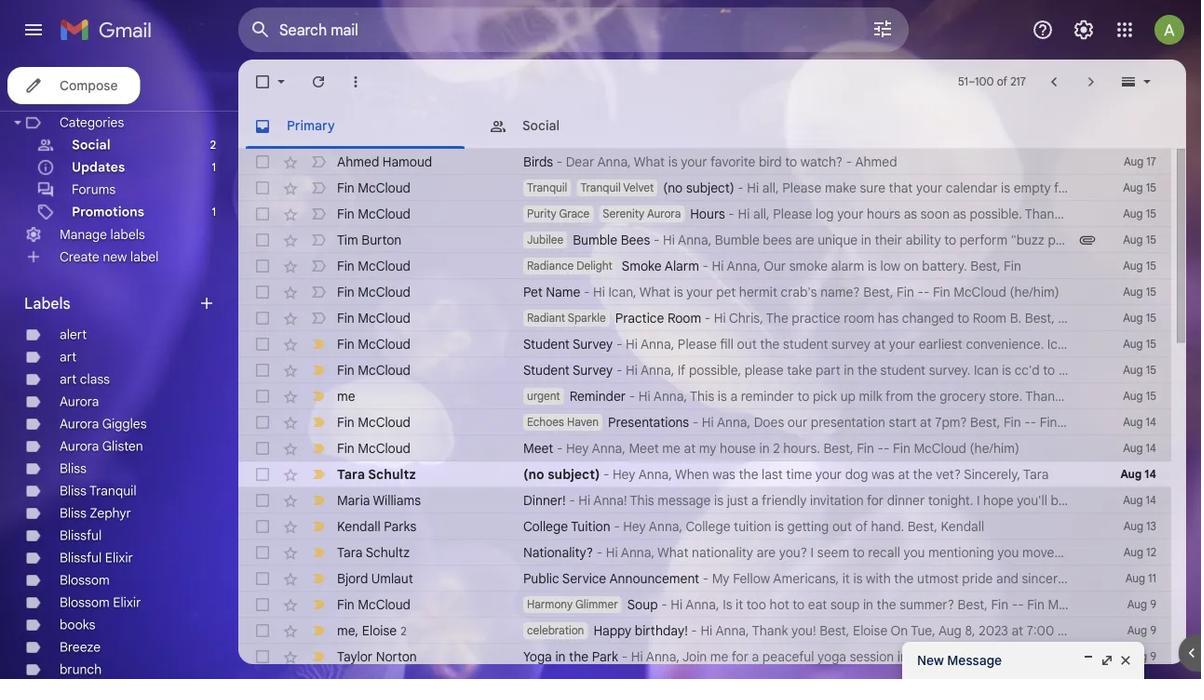Task type: locate. For each thing, give the bounding box(es) containing it.
None checkbox
[[253, 73, 272, 91]]

8 fin mccloud from the top
[[337, 414, 411, 431]]

2 vertical spatial hey
[[623, 519, 646, 535]]

primary
[[287, 118, 335, 134]]

0 vertical spatial at
[[920, 414, 932, 431]]

2 1 from the top
[[212, 205, 216, 219]]

eloise
[[362, 623, 397, 639]]

house
[[720, 441, 756, 457]]

able
[[1069, 493, 1095, 509]]

important according to google magic. switch
[[309, 335, 328, 354], [309, 361, 328, 380], [309, 414, 328, 432], [309, 440, 328, 458], [309, 466, 328, 484], [309, 492, 328, 510], [309, 518, 328, 536], [309, 544, 328, 563], [309, 570, 328, 589], [309, 596, 328, 615], [309, 648, 328, 667]]

2 vertical spatial what
[[658, 545, 689, 561]]

5 15 from the top
[[1146, 285, 1157, 299]]

the up 7pm?
[[917, 388, 937, 405]]

yoga
[[818, 649, 847, 665]]

tara schultz up bjord umlaut
[[337, 545, 410, 561]]

your left pet
[[687, 284, 713, 300]]

1 horizontal spatial ahmed
[[855, 154, 898, 170]]

main menu image
[[22, 19, 45, 41]]

2 fin mccloud from the top
[[337, 206, 411, 222]]

23,
[[1119, 180, 1136, 196]]

0 horizontal spatial was
[[713, 467, 736, 483]]

1 vertical spatial important mainly because it was sent directly to you. switch
[[309, 622, 328, 641]]

1 vertical spatial elixir
[[113, 595, 141, 611]]

1 vertical spatial art
[[60, 372, 77, 388]]

11 row from the top
[[238, 410, 1172, 436]]

0 vertical spatial survey
[[573, 336, 613, 353]]

2 15 from the top
[[1146, 207, 1157, 221]]

smoke
[[622, 258, 662, 274]]

the
[[917, 388, 937, 405], [739, 467, 759, 483], [913, 467, 933, 483], [877, 597, 897, 613], [569, 649, 589, 665], [911, 649, 931, 665]]

aug
[[1124, 155, 1144, 169], [1124, 181, 1143, 195], [1124, 207, 1143, 221], [1124, 233, 1143, 247], [1124, 259, 1143, 273], [1124, 285, 1143, 299], [1124, 312, 1143, 326], [1124, 338, 1143, 352], [1124, 364, 1143, 378], [1124, 390, 1143, 404], [1123, 416, 1143, 430], [1123, 442, 1143, 456], [1121, 468, 1142, 482], [1123, 494, 1143, 508], [1124, 520, 1144, 534], [1124, 546, 1144, 560], [1126, 572, 1146, 586], [1128, 598, 1148, 612], [1128, 624, 1148, 638], [1128, 651, 1148, 665]]

possible.
[[970, 206, 1022, 222]]

best, down store.
[[971, 414, 1001, 431]]

bliss up the blissful link
[[60, 506, 87, 522]]

zephyr
[[90, 506, 131, 522]]

9 important according to google magic. switch from the top
[[309, 570, 328, 589]]

hey up anna!
[[613, 467, 636, 483]]

2 vertical spatial a
[[752, 649, 759, 665]]

thanks, down empty
[[1025, 206, 1071, 222]]

college down "dinner!"
[[523, 519, 568, 535]]

6 15 from the top
[[1146, 312, 1157, 326]]

student survey - for 11th important according to google magic. switch from the bottom of the page
[[523, 336, 626, 353]]

100
[[975, 75, 994, 89]]

217
[[1011, 75, 1026, 89]]

aug for 13th row from the top
[[1121, 468, 1142, 482]]

what up the velvet at the right
[[634, 154, 665, 170]]

at right the start
[[920, 414, 932, 431]]

1 horizontal spatial this
[[690, 388, 715, 405]]

1 blissful from the top
[[60, 528, 102, 544]]

2 tara schultz from the top
[[337, 545, 410, 561]]

aug for 18th row from the bottom
[[1124, 207, 1143, 221]]

grocery
[[940, 388, 986, 405]]

updates
[[72, 159, 125, 176]]

log
[[816, 206, 834, 222]]

7 row from the top
[[238, 305, 1201, 332]]

aug for row containing tim burton
[[1124, 233, 1143, 247]]

Search mail text field
[[279, 20, 820, 39]]

1 horizontal spatial you
[[998, 545, 1019, 561]]

9 aug 15 from the top
[[1124, 390, 1157, 404]]

new
[[917, 653, 944, 669]]

survey
[[573, 336, 613, 353], [573, 362, 613, 379]]

0 vertical spatial all,
[[763, 180, 779, 196]]

aug 15 for hours - hi all, please log your hours as soon as possible. thanks, fin
[[1124, 207, 1157, 221]]

art
[[60, 349, 77, 366], [60, 372, 77, 388]]

is down the friendly
[[775, 519, 784, 535]]

0 vertical spatial bliss
[[60, 461, 87, 477]]

(he/him) up sincerely, at the bottom right of the page
[[970, 441, 1020, 457]]

1 student survey - from the top
[[523, 336, 626, 353]]

hi up birthday!
[[671, 597, 683, 613]]

tara up maria
[[337, 467, 365, 483]]

not important switch for hours - hi all, please log your hours as soon as possible. thanks, fin
[[309, 205, 328, 224]]

1 1 from the top
[[212, 161, 216, 175]]

art down art link
[[60, 372, 77, 388]]

tab list
[[238, 104, 1187, 149]]

the left summer?
[[877, 597, 897, 613]]

to right the changed
[[958, 310, 970, 326]]

20 row from the top
[[238, 645, 1201, 671]]

a
[[731, 388, 738, 405], [752, 493, 759, 509], [752, 649, 759, 665]]

0 vertical spatial from
[[886, 388, 914, 405]]

for right empty
[[1054, 180, 1071, 196]]

0 vertical spatial what
[[634, 154, 665, 170]]

is
[[723, 597, 733, 613]]

1 horizontal spatial (no
[[663, 180, 683, 196]]

as left soon
[[904, 206, 918, 222]]

fin mccloud for 2nd important according to google magic. switch from the bottom
[[337, 597, 411, 613]]

1 aug 9 from the top
[[1128, 598, 1157, 612]]

aug 14 for meet - hey anna, meet me at my house in 2 hours. best, fin -- fin mccloud (he/him)
[[1123, 442, 1157, 456]]

1 meet from the left
[[523, 441, 554, 457]]

1 vertical spatial from
[[1096, 545, 1123, 561]]

soup
[[627, 597, 658, 613]]

aug for 7th row from the top
[[1124, 312, 1143, 326]]

a right just
[[752, 493, 759, 509]]

4 fin mccloud from the top
[[337, 284, 411, 300]]

1 vertical spatial 2
[[773, 441, 780, 457]]

the left last on the right bottom of page
[[739, 467, 759, 483]]

birds - dear anna, what is your favorite bird to watch? - ahmed
[[523, 154, 898, 170]]

15 for jubilee bumble bees -
[[1146, 233, 1157, 247]]

0 horizontal spatial social
[[72, 137, 110, 153]]

2 student survey - from the top
[[523, 362, 626, 379]]

9 for soup
[[1150, 598, 1157, 612]]

e
[[1199, 545, 1201, 561]]

3 row from the top
[[238, 201, 1172, 227]]

0 horizontal spatial subject)
[[548, 467, 600, 483]]

main content
[[238, 60, 1201, 680]]

12
[[1147, 546, 1157, 560]]

dinner! - hi anna! this message is just a friendly invitation for dinner tonight. i hope you'll be able to make it! best re
[[523, 493, 1201, 509]]

2 survey from the top
[[573, 362, 613, 379]]

1 horizontal spatial from
[[1096, 545, 1123, 561]]

not important switch
[[309, 153, 328, 171], [309, 179, 328, 197], [309, 205, 328, 224], [309, 231, 328, 250], [309, 257, 328, 276], [309, 283, 328, 302], [309, 309, 328, 328]]

1 horizontal spatial college
[[686, 519, 731, 535]]

survey down 'sparkle' at the top of page
[[573, 336, 613, 353]]

is left empty
[[1001, 180, 1011, 196]]

2 horizontal spatial tranquil
[[581, 181, 621, 195]]

kendall up mentioning
[[941, 519, 985, 535]]

0 vertical spatial tara schultz
[[337, 467, 416, 483]]

aug 9 for happy birthday!
[[1128, 624, 1157, 638]]

(he/him) up it!
[[1117, 414, 1167, 431]]

0 vertical spatial important mainly because it was sent directly to you. switch
[[309, 387, 328, 406]]

aug for tenth row from the top
[[1124, 390, 1143, 404]]

kendall down maria
[[337, 519, 381, 535]]

(no right the velvet at the right
[[663, 180, 683, 196]]

2 bliss from the top
[[60, 483, 87, 500]]

(he/him) for echoes haven presentations - hi anna, does our presentation start at 7pm? best, fin -- fin mccloud (he/him)
[[1117, 414, 1167, 431]]

aug for 15th row from the bottom of the main content containing primary
[[1124, 285, 1143, 299]]

1 vertical spatial (no
[[523, 467, 544, 483]]

to right 'bird' at the right top of page
[[785, 154, 797, 170]]

1 vertical spatial hey
[[613, 467, 636, 483]]

blossom link
[[60, 573, 110, 589]]

up
[[841, 388, 856, 405]]

williams
[[373, 493, 421, 509]]

from right the here
[[1096, 545, 1123, 561]]

tara schultz for nationality?
[[337, 545, 410, 561]]

what up announcement
[[658, 545, 689, 561]]

13 row from the top
[[238, 462, 1172, 488]]

1 art from the top
[[60, 349, 77, 366]]

2 important mainly because it was sent directly to you. switch from the top
[[309, 622, 328, 641]]

too
[[747, 597, 766, 613]]

0 vertical spatial hey
[[566, 441, 589, 457]]

blossom down the blissful elixir link
[[60, 573, 110, 589]]

6 not important switch from the top
[[309, 283, 328, 302]]

fin mccloud for 4th important according to google magic. switch
[[337, 441, 411, 457]]

make
[[825, 180, 857, 196], [1113, 493, 1145, 509]]

subject) down the birds - dear anna, what is your favorite bird to watch? - ahmed
[[686, 180, 735, 196]]

bliss zephyr link
[[60, 506, 131, 522]]

maria
[[337, 493, 370, 509]]

2 vertical spatial aug 9
[[1128, 651, 1157, 665]]

2 inside me , eloise 2
[[401, 625, 407, 639]]

in left the new
[[898, 649, 908, 665]]

0 vertical spatial subject)
[[686, 180, 735, 196]]

alert link
[[60, 327, 87, 343]]

1 vertical spatial 9
[[1150, 624, 1157, 638]]

1 aug 15 from the top
[[1124, 181, 1157, 195]]

aug for 19th row from the top of the main content containing primary
[[1128, 624, 1148, 638]]

labels heading
[[24, 294, 197, 313]]

was up just
[[713, 467, 736, 483]]

was right dog
[[872, 467, 895, 483]]

1 vertical spatial are
[[1157, 649, 1176, 665]]

hi left chris,
[[714, 310, 726, 326]]

row containing ahmed hamoud
[[238, 149, 1172, 175]]

tara schultz for (no subject)
[[337, 467, 416, 483]]

2 row from the top
[[238, 175, 1201, 201]]

2 room from the left
[[973, 310, 1007, 326]]

what down smoke
[[640, 284, 671, 300]]

(he/him) for meet - hey anna, meet me at my house in 2 hours. best, fin -- fin mccloud (he/him)
[[970, 441, 1020, 457]]

7 not important switch from the top
[[309, 309, 328, 328]]

0 vertical spatial blossom
[[60, 573, 110, 589]]

that
[[889, 180, 913, 196]]

hours - hi all, please log your hours as soon as possible. thanks, fin
[[690, 206, 1092, 222]]

categories link
[[60, 115, 124, 131]]

room right practice
[[668, 310, 701, 326]]

0 vertical spatial blissful
[[60, 528, 102, 544]]

15
[[1146, 181, 1157, 195], [1146, 207, 1157, 221], [1146, 233, 1157, 247], [1146, 259, 1157, 273], [1146, 285, 1157, 299], [1146, 312, 1157, 326], [1146, 338, 1157, 352], [1146, 364, 1157, 378], [1146, 390, 1157, 404]]

1 vertical spatial blissful
[[60, 550, 102, 567]]

0 vertical spatial (no
[[663, 180, 683, 196]]

14 row from the top
[[238, 488, 1201, 514]]

search mail image
[[244, 13, 278, 47]]

2 inside labels navigation
[[210, 138, 216, 152]]

1 horizontal spatial make
[[1113, 493, 1145, 509]]

welc
[[1179, 649, 1201, 665]]

what for is
[[634, 154, 665, 170]]

1 horizontal spatial 2
[[401, 625, 407, 639]]

1 vertical spatial bliss
[[60, 483, 87, 500]]

11
[[1148, 572, 1157, 586]]

elixir down the blissful elixir link
[[113, 595, 141, 611]]

tuition
[[571, 519, 611, 535]]

1 important mainly because it was sent directly to you. switch from the top
[[309, 387, 328, 406]]

thanks,
[[1025, 206, 1071, 222], [1026, 388, 1071, 405]]

4 not important switch from the top
[[309, 231, 328, 250]]

2 vertical spatial for
[[732, 649, 749, 665]]

0 horizontal spatial meet
[[523, 441, 554, 457]]

student survey - up reminder on the bottom
[[523, 362, 626, 379]]

7 important according to google magic. switch from the top
[[309, 518, 328, 536]]

row containing taylor norton
[[238, 645, 1201, 671]]

you?
[[779, 545, 808, 561]]

best, up 'has'
[[864, 284, 894, 300]]

1 fin mccloud from the top
[[337, 180, 411, 196]]

0 vertical spatial 1
[[212, 161, 216, 175]]

in down does
[[760, 441, 770, 457]]

1 horizontal spatial are
[[1157, 649, 1176, 665]]

5 aug 15 from the top
[[1124, 285, 1157, 299]]

12 row from the top
[[238, 436, 1172, 462]]

0 horizontal spatial you
[[904, 545, 925, 561]]

2 blossom from the top
[[60, 595, 110, 611]]

5 row from the top
[[238, 253, 1172, 279]]

1 not important switch from the top
[[309, 153, 328, 171]]

0 horizontal spatial make
[[825, 180, 857, 196]]

aug 9 up beginners
[[1128, 624, 1157, 638]]

0 horizontal spatial 2
[[210, 138, 216, 152]]

aug 13
[[1124, 520, 1157, 534]]

2 not important switch from the top
[[309, 179, 328, 197]]

dinner!
[[523, 493, 566, 509]]

18 row from the top
[[238, 592, 1172, 618]]

label
[[130, 249, 159, 265]]

15 for radiance delight smoke alarm - hi anna, our smoke alarm is low on battery. best, fin
[[1146, 259, 1157, 273]]

tranquil down dear
[[581, 181, 621, 195]]

announcement
[[609, 571, 700, 587]]

schultz for nationality? - hi anna, what nationality are you? i seem to recall you mentioning you moved here from somewhere e
[[366, 545, 410, 561]]

aug for 10th row from the bottom
[[1123, 416, 1143, 430]]

7 aug 15 from the top
[[1124, 338, 1157, 352]]

1 blossom from the top
[[60, 573, 110, 589]]

at left my
[[684, 441, 696, 457]]

1 vertical spatial all,
[[753, 206, 770, 222]]

social up birds at the left top of the page
[[522, 118, 560, 134]]

thanks, left anna
[[1026, 388, 1071, 405]]

tara for (no subject) - hey anna, when was the last time your dog was at the vet? sincerely, tara
[[337, 467, 365, 483]]

2 kendall from the left
[[941, 519, 985, 535]]

3 bliss from the top
[[60, 506, 87, 522]]

(he/him) for pet name - hi ican, what is your pet hermit crab's name? best, fin -- fin mccloud (he/him)
[[1010, 284, 1060, 300]]

2 aug 15 from the top
[[1124, 207, 1157, 221]]

4 15 from the top
[[1146, 259, 1157, 273]]

anna, left the when
[[639, 467, 672, 483]]

moved
[[1023, 545, 1062, 561]]

6 fin mccloud from the top
[[337, 336, 411, 353]]

1 horizontal spatial was
[[872, 467, 895, 483]]

of
[[856, 519, 868, 535]]

aurora link
[[60, 394, 99, 410]]

1 15 from the top
[[1146, 181, 1157, 195]]

aurora for aurora giggles
[[60, 416, 99, 433]]

9 15 from the top
[[1146, 390, 1157, 404]]

blossom down blossom link
[[60, 595, 110, 611]]

(no for (no subject) - hey anna, when was the last time your dog was at the vet? sincerely, tara
[[523, 467, 544, 483]]

last
[[762, 467, 783, 483]]

aug 9 right pop out icon
[[1128, 651, 1157, 665]]

5 fin mccloud from the top
[[337, 310, 411, 326]]

college up nationality
[[686, 519, 731, 535]]

0 vertical spatial art
[[60, 349, 77, 366]]

public
[[523, 571, 559, 587]]

this right anna!
[[630, 493, 654, 509]]

0 horizontal spatial room
[[668, 310, 701, 326]]

3 not important switch from the top
[[309, 205, 328, 224]]

bliss zephyr
[[60, 506, 131, 522]]

college tuition - hey anna, college tuition is getting out of hand. best, kendall
[[523, 519, 985, 535]]

for
[[1054, 180, 1071, 196], [867, 493, 884, 509], [732, 649, 749, 665]]

mccloud
[[358, 180, 411, 196], [358, 206, 411, 222], [358, 258, 411, 274], [358, 284, 411, 300], [954, 284, 1007, 300], [358, 310, 411, 326], [1116, 310, 1168, 326], [358, 336, 411, 353], [358, 362, 411, 379], [358, 414, 411, 431], [1061, 414, 1114, 431], [358, 441, 411, 457], [914, 441, 967, 457], [358, 597, 411, 613], [1048, 597, 1101, 613]]

1 vertical spatial student survey -
[[523, 362, 626, 379]]

aurora up bliss link at the left bottom of page
[[60, 439, 99, 455]]

out
[[833, 519, 852, 535]]

9 row from the top
[[238, 358, 1172, 384]]

9 up beginners
[[1150, 624, 1157, 638]]

2 horizontal spatial for
[[1054, 180, 1071, 196]]

fin mccloud for sixth not important switch
[[337, 284, 411, 300]]

0 horizontal spatial at
[[684, 441, 696, 457]]

1 9 from the top
[[1150, 598, 1157, 612]]

1 vertical spatial subject)
[[548, 467, 600, 483]]

0 horizontal spatial as
[[904, 206, 918, 222]]

1 bliss from the top
[[60, 461, 87, 477]]

schultz up williams
[[368, 467, 416, 483]]

hey
[[566, 441, 589, 457], [613, 467, 636, 483], [623, 519, 646, 535]]

2 meet from the left
[[629, 441, 659, 457]]

3 aug 15 from the top
[[1124, 233, 1157, 247]]

urgent reminder - hi anna, this is a reminder to pick up milk from the grocery store. thanks, anna
[[527, 388, 1105, 405]]

1 horizontal spatial room
[[973, 310, 1007, 326]]

1 horizontal spatial social
[[522, 118, 560, 134]]

1 vertical spatial social
[[72, 137, 110, 153]]

reminder
[[570, 388, 626, 405]]

create new label link
[[60, 249, 159, 265]]

important mainly because it was sent directly to you. switch for reminder
[[309, 387, 328, 406]]

labels
[[110, 227, 145, 243]]

a left peaceful
[[752, 649, 759, 665]]

row containing tim burton
[[238, 227, 1172, 253]]

0 vertical spatial student survey -
[[523, 336, 626, 353]]

10 row from the top
[[238, 384, 1172, 410]]

serenity aurora
[[603, 207, 681, 221]]

art class link
[[60, 372, 110, 388]]

1 ahmed from the left
[[337, 154, 379, 170]]

at
[[920, 414, 932, 431], [684, 441, 696, 457], [898, 467, 910, 483]]

1 you from the left
[[904, 545, 925, 561]]

1 vertical spatial 1
[[212, 205, 216, 219]]

0 vertical spatial social
[[522, 118, 560, 134]]

bliss up bliss tranquil link
[[60, 461, 87, 477]]

are left 'welc'
[[1157, 649, 1176, 665]]

blissful down the blissful link
[[60, 550, 102, 567]]

fin mccloud for radiance delight smoke alarm - hi anna, our smoke alarm is low on battery. best, fin's not important switch
[[337, 258, 411, 274]]

14 for dinner! - hi anna! this message is just a friendly invitation for dinner tonight. i hope you'll be able to make it! best re
[[1146, 494, 1157, 508]]

0 horizontal spatial for
[[732, 649, 749, 665]]

hot
[[770, 597, 789, 613]]

harmony
[[527, 598, 573, 612]]

on right "park"
[[964, 649, 979, 665]]

1 horizontal spatial subject)
[[686, 180, 735, 196]]

aug 9 for soup
[[1128, 598, 1157, 612]]

2 aug 9 from the top
[[1128, 624, 1157, 638]]

10 fin mccloud from the top
[[337, 597, 411, 613]]

None search field
[[238, 7, 909, 52]]

new
[[103, 249, 127, 265]]

from up the start
[[886, 388, 914, 405]]

row containing bjord umlaut
[[238, 566, 1172, 592]]

1 vertical spatial aug 9
[[1128, 624, 1157, 638]]

1 vertical spatial thanks,
[[1026, 388, 1071, 405]]

2 horizontal spatial 2
[[773, 441, 780, 457]]

tab list inside main content
[[238, 104, 1187, 149]]

is left the reminder
[[718, 388, 727, 405]]

elixir up blossom link
[[105, 550, 133, 567]]

1 vertical spatial schultz
[[366, 545, 410, 561]]

tim
[[337, 232, 358, 248]]

to right 'able'
[[1098, 493, 1110, 509]]

1 vertical spatial this
[[630, 493, 654, 509]]

me
[[337, 388, 355, 405], [663, 441, 681, 457], [337, 623, 355, 639], [710, 649, 729, 665]]

you left moved
[[998, 545, 1019, 561]]

hi left ican,
[[593, 284, 605, 300]]

2 art from the top
[[60, 372, 77, 388]]

hi up presentations
[[639, 388, 651, 405]]

aug 14 for (no subject) - hey anna, when was the last time your dog was at the vet? sincerely, tara
[[1121, 468, 1157, 482]]

tranquil up zephyr at the left
[[89, 483, 137, 500]]

1 vertical spatial student
[[523, 362, 570, 379]]

your
[[681, 154, 707, 170], [916, 180, 943, 196], [837, 206, 864, 222], [687, 284, 713, 300], [816, 467, 842, 483]]

0 horizontal spatial ahmed
[[337, 154, 379, 170]]

for right join
[[732, 649, 749, 665]]

survey up reminder on the bottom
[[573, 362, 613, 379]]

main content containing primary
[[238, 60, 1201, 680]]

smoke
[[790, 258, 828, 274]]

newer image
[[1045, 73, 1064, 91]]

1 vertical spatial on
[[964, 649, 979, 665]]

5 not important switch from the top
[[309, 257, 328, 276]]

14 for meet - hey anna, meet me at my house in 2 hours. best, fin -- fin mccloud (he/him)
[[1146, 442, 1157, 456]]

i
[[977, 493, 980, 509], [811, 545, 814, 561]]

bjord
[[337, 571, 368, 587]]

peaceful
[[763, 649, 814, 665]]

0 vertical spatial elixir
[[105, 550, 133, 567]]

fin mccloud
[[337, 180, 411, 196], [337, 206, 411, 222], [337, 258, 411, 274], [337, 284, 411, 300], [337, 310, 411, 326], [337, 336, 411, 353], [337, 362, 411, 379], [337, 414, 411, 431], [337, 441, 411, 457], [337, 597, 411, 613]]

blissful for the blissful link
[[60, 528, 102, 544]]

3 aug 9 from the top
[[1128, 651, 1157, 665]]

9 fin mccloud from the top
[[337, 441, 411, 457]]

8 important according to google magic. switch from the top
[[309, 544, 328, 563]]

2 blissful from the top
[[60, 550, 102, 567]]

anna, left is
[[686, 597, 720, 613]]

this up my
[[690, 388, 715, 405]]

1 row from the top
[[238, 149, 1172, 175]]

chris,
[[729, 310, 764, 326]]

bliss down bliss link at the left bottom of page
[[60, 483, 87, 500]]

1 horizontal spatial meet
[[629, 441, 659, 457]]

0 horizontal spatial tranquil
[[89, 483, 137, 500]]

1 vertical spatial blossom
[[60, 595, 110, 611]]

1 vertical spatial survey
[[573, 362, 613, 379]]

2 horizontal spatial at
[[920, 414, 932, 431]]

settings image
[[1073, 19, 1095, 41]]

at up dinner
[[898, 467, 910, 483]]

crab's
[[781, 284, 817, 300]]

tab list containing primary
[[238, 104, 1187, 149]]

hey down haven
[[566, 441, 589, 457]]

important mainly because it was sent directly to you. switch
[[309, 387, 328, 406], [309, 622, 328, 641]]

1 vertical spatial make
[[1113, 493, 1145, 509]]

subject) for hi
[[686, 180, 735, 196]]

1 horizontal spatial kendall
[[941, 519, 985, 535]]

jubilee bumble bees -
[[527, 232, 663, 248]]

9 for birthday!
[[1150, 624, 1157, 638]]

3 fin mccloud from the top
[[337, 258, 411, 274]]

fin mccloud for 9th important according to google magic. switch from the bottom of the page
[[337, 414, 411, 431]]

what for nationality
[[658, 545, 689, 561]]

please
[[783, 180, 822, 196], [773, 206, 813, 222]]

for up hand.
[[867, 493, 884, 509]]

session
[[850, 649, 894, 665]]

2 college from the left
[[686, 519, 731, 535]]

3 15 from the top
[[1146, 233, 1157, 247]]

1 tara schultz from the top
[[337, 467, 416, 483]]

6 aug 15 from the top
[[1124, 312, 1157, 326]]

anna
[[1074, 388, 1105, 405]]

make left it!
[[1113, 493, 1145, 509]]

5 important according to google magic. switch from the top
[[309, 466, 328, 484]]

birds
[[523, 154, 553, 170]]

fin mccloud for not important switch related to radiant sparkle practice room - hi chris, the practice room has changed to room b. best, fin -- fin mccloud (he/h
[[337, 310, 411, 326]]

7 fin mccloud from the top
[[337, 362, 411, 379]]

2 vertical spatial 9
[[1150, 651, 1157, 665]]

2 vertical spatial bliss
[[60, 506, 87, 522]]

labels navigation
[[0, 0, 238, 680]]

2 9 from the top
[[1150, 624, 1157, 638]]

15 row from the top
[[238, 514, 1172, 540]]

are left you?
[[757, 545, 776, 561]]

14 for (no subject) - hey anna, when was the last time your dog was at the vet? sincerely, tara
[[1145, 468, 1157, 482]]

ahmed up sure
[[855, 154, 898, 170]]

subject) up "dinner!"
[[548, 467, 600, 483]]

row
[[238, 149, 1172, 175], [238, 175, 1201, 201], [238, 201, 1172, 227], [238, 227, 1172, 253], [238, 253, 1172, 279], [238, 279, 1172, 305], [238, 305, 1201, 332], [238, 332, 1172, 358], [238, 358, 1172, 384], [238, 384, 1172, 410], [238, 410, 1172, 436], [238, 436, 1172, 462], [238, 462, 1172, 488], [238, 488, 1201, 514], [238, 514, 1172, 540], [238, 540, 1201, 566], [238, 566, 1172, 592], [238, 592, 1172, 618], [238, 618, 1172, 645], [238, 645, 1201, 671]]

hey down anna!
[[623, 519, 646, 535]]

aurora glisten link
[[60, 439, 143, 455]]

student survey - for second important according to google magic. switch from the top
[[523, 362, 626, 379]]

1 horizontal spatial i
[[977, 493, 980, 509]]

favorite
[[711, 154, 756, 170]]

0 horizontal spatial are
[[757, 545, 776, 561]]

brunch
[[60, 662, 102, 678]]

meet down echoes
[[523, 441, 554, 457]]

0 horizontal spatial (no
[[523, 467, 544, 483]]

student up urgent
[[523, 362, 570, 379]]

0 vertical spatial schultz
[[368, 467, 416, 483]]

0 horizontal spatial kendall
[[337, 519, 381, 535]]



Task type: vqa. For each thing, say whether or not it's contained in the screenshot.


Task type: describe. For each thing, give the bounding box(es) containing it.
in right yoga
[[555, 649, 566, 665]]

aurora down the velvet at the right
[[647, 207, 681, 221]]

serenity
[[603, 207, 645, 221]]

11 important according to google magic. switch from the top
[[309, 648, 328, 667]]

fin mccloud for hours - hi all, please log your hours as soon as possible. thanks, fin's not important switch
[[337, 206, 411, 222]]

jubilee
[[527, 233, 564, 247]]

not important switch for radiant sparkle practice room - hi chris, the practice room has changed to room b. best, fin -- fin mccloud (he/h
[[309, 309, 328, 328]]

norton
[[376, 649, 417, 665]]

social inside tab
[[522, 118, 560, 134]]

velvet
[[623, 181, 654, 195]]

aug 14 for dinner! - hi anna! this message is just a friendly invitation for dinner tonight. i hope you'll be able to make it! best re
[[1123, 494, 1157, 508]]

1 room from the left
[[668, 310, 701, 326]]

aurora glisten
[[60, 439, 143, 455]]

1 college from the left
[[523, 519, 568, 535]]

minimize image
[[1081, 654, 1096, 669]]

1 kendall from the left
[[337, 519, 381, 535]]

when
[[675, 467, 709, 483]]

aug for row containing bjord umlaut
[[1126, 572, 1146, 586]]

2 was from the left
[[872, 467, 895, 483]]

best, right summer?
[[958, 597, 988, 613]]

bliss for bliss zephyr
[[60, 506, 87, 522]]

art for art link
[[60, 349, 77, 366]]

is left just
[[714, 493, 724, 509]]

your left favorite
[[681, 154, 707, 170]]

presentations
[[608, 414, 689, 431]]

glisten
[[102, 439, 143, 455]]

more image
[[346, 73, 365, 91]]

8 aug 15 from the top
[[1124, 364, 1157, 378]]

aug 15 for (no subject) - hi all, please make sure that your calendar is empty for august 23, 2023. than
[[1124, 181, 1157, 195]]

hi up public service announcement -
[[606, 545, 618, 561]]

to right seem
[[853, 545, 865, 561]]

2 student from the top
[[523, 362, 570, 379]]

is left low at the top right
[[868, 258, 877, 274]]

low
[[881, 258, 901, 274]]

blossom elixir
[[60, 595, 141, 611]]

(no for (no subject) - hi all, please make sure that your calendar is empty for august 23, 2023. than
[[663, 180, 683, 196]]

1 for promotions
[[212, 205, 216, 219]]

hope
[[984, 493, 1014, 509]]

tara up you'll
[[1024, 467, 1049, 483]]

bumble
[[573, 232, 618, 248]]

vet?
[[936, 467, 961, 483]]

best, down dinner
[[908, 519, 938, 535]]

categories
[[60, 115, 124, 131]]

not important switch for jubilee bumble bees -
[[309, 231, 328, 250]]

2 ahmed from the left
[[855, 154, 898, 170]]

elixir for blissful elixir
[[105, 550, 133, 567]]

3 important according to google magic. switch from the top
[[309, 414, 328, 432]]

hey for subject)
[[613, 467, 636, 483]]

2 important according to google magic. switch from the top
[[309, 361, 328, 380]]

practice
[[792, 310, 841, 326]]

harmony glimmer soup - hi anna, is it too hot to eat soup in the summer? best, fin -- fin mccloud (he/him)
[[527, 597, 1154, 613]]

echoes haven presentations - hi anna, does our presentation start at 7pm? best, fin -- fin mccloud (he/him)
[[527, 414, 1167, 431]]

new message
[[917, 653, 1002, 669]]

aug for 5th row from the bottom
[[1124, 546, 1144, 560]]

sure
[[860, 180, 886, 196]]

aug 12
[[1124, 546, 1157, 560]]

0 vertical spatial a
[[731, 388, 738, 405]]

breeze
[[60, 640, 101, 656]]

bliss tranquil
[[60, 483, 137, 500]]

public service announcement -
[[523, 571, 712, 587]]

nationality?
[[523, 545, 593, 561]]

0 horizontal spatial from
[[886, 388, 914, 405]]

1 vertical spatial i
[[811, 545, 814, 561]]

anna!
[[594, 493, 627, 509]]

it!
[[1149, 493, 1159, 509]]

gmail image
[[60, 11, 161, 48]]

to left eat
[[793, 597, 805, 613]]

1 vertical spatial please
[[773, 206, 813, 222]]

0 vertical spatial on
[[904, 258, 919, 274]]

b.
[[1010, 310, 1022, 326]]

eat
[[808, 597, 827, 613]]

15 for hours - hi all, please log your hours as soon as possible. thanks, fin
[[1146, 207, 1157, 221]]

message
[[658, 493, 711, 509]]

subject) for hey
[[548, 467, 600, 483]]

aurora for aurora link
[[60, 394, 99, 410]]

dear
[[566, 154, 595, 170]]

anna, up announcement
[[621, 545, 655, 561]]

19 row from the top
[[238, 618, 1172, 645]]

anna, down haven
[[592, 441, 626, 457]]

1 was from the left
[[713, 467, 736, 483]]

in right soup
[[863, 597, 874, 613]]

0 vertical spatial i
[[977, 493, 980, 509]]

aug for 18th row from the top of the main content containing primary
[[1128, 598, 1148, 612]]

2 as from the left
[[953, 206, 967, 222]]

2 you from the left
[[998, 545, 1019, 561]]

10 important according to google magic. switch from the top
[[309, 596, 328, 615]]

maria williams
[[337, 493, 421, 509]]

16 row from the top
[[238, 540, 1201, 566]]

bliss for bliss tranquil
[[60, 483, 87, 500]]

books
[[60, 617, 95, 634]]

(no subject) - hi all, please make sure that your calendar is empty for august 23, 2023. than
[[663, 180, 1201, 196]]

8 row from the top
[[238, 332, 1172, 358]]

giggles
[[102, 416, 147, 433]]

has attachment image
[[1079, 231, 1097, 250]]

blossom for blossom link
[[60, 573, 110, 589]]

celebration happy birthday! -
[[527, 623, 701, 639]]

is left favorite
[[668, 154, 678, 170]]

1 vertical spatial a
[[752, 493, 759, 509]]

service
[[562, 571, 607, 587]]

promotions link
[[72, 204, 144, 220]]

0 horizontal spatial this
[[630, 493, 654, 509]]

pick
[[813, 388, 837, 405]]

aug for row containing taylor norton
[[1128, 651, 1148, 665]]

the left the park on the bottom of the page
[[569, 649, 589, 665]]

aug for 19th row from the bottom
[[1124, 181, 1143, 195]]

advanced search options image
[[864, 10, 902, 47]]

anna, up tranquil velvet in the top of the page
[[597, 154, 631, 170]]

aug 11
[[1126, 572, 1157, 586]]

hi right the park on the bottom of the page
[[631, 649, 643, 665]]

1 survey from the top
[[573, 336, 613, 353]]

anna, up hermit
[[727, 258, 761, 274]]

7 15 from the top
[[1146, 338, 1157, 352]]

aug 15 for radiant sparkle practice room - hi chris, the practice room has changed to room b. best, fin -- fin mccloud (he/h
[[1124, 312, 1157, 326]]

just
[[727, 493, 748, 509]]

(he/h
[[1172, 310, 1201, 326]]

1 student from the top
[[523, 336, 570, 353]]

the left "park"
[[911, 649, 931, 665]]

start
[[889, 414, 917, 431]]

fin mccloud for second important according to google magic. switch from the top
[[337, 362, 411, 379]]

aug for 9th row from the bottom of the main content containing primary
[[1123, 442, 1143, 456]]

hi up pet
[[712, 258, 724, 274]]

hi down 'bird' at the right top of page
[[747, 180, 759, 196]]

aurora for aurora glisten
[[60, 439, 99, 455]]

51
[[958, 75, 969, 89]]

radiance delight smoke alarm - hi anna, our smoke alarm is low on battery. best, fin
[[527, 258, 1022, 274]]

3 9 from the top
[[1150, 651, 1157, 665]]

refresh image
[[309, 73, 328, 91]]

glimmer
[[576, 598, 618, 612]]

hamoud
[[383, 154, 432, 170]]

best, right b.
[[1025, 310, 1055, 326]]

close image
[[1119, 654, 1133, 669]]

15 for radiant sparkle practice room - hi chris, the practice room has changed to room b. best, fin -- fin mccloud (he/h
[[1146, 312, 1157, 326]]

fin mccloud for 11th important according to google magic. switch from the bottom of the page
[[337, 336, 411, 353]]

anna, down message
[[649, 519, 683, 535]]

your up soon
[[916, 180, 943, 196]]

blissful for blissful elixir
[[60, 550, 102, 567]]

sparkle
[[568, 312, 606, 326]]

social tab
[[474, 104, 709, 149]]

not important switch for (no subject) - hi all, please make sure that your calendar is empty for august 23, 2023. than
[[309, 179, 328, 197]]

pet
[[716, 284, 736, 300]]

anna, up presentations
[[654, 388, 687, 405]]

row containing maria williams
[[238, 488, 1201, 514]]

support image
[[1032, 19, 1054, 41]]

1 for updates
[[212, 161, 216, 175]]

aug for row containing kendall parks
[[1124, 520, 1144, 534]]

1 vertical spatial at
[[684, 441, 696, 457]]

your right log
[[837, 206, 864, 222]]

soup
[[831, 597, 860, 613]]

manage
[[60, 227, 107, 243]]

aug for row containing ahmed hamoud
[[1124, 155, 1144, 169]]

fin mccloud for not important switch for (no subject) - hi all, please make sure that your calendar is empty for august 23, 2023. than
[[337, 180, 411, 196]]

bliss for bliss link at the left bottom of page
[[60, 461, 87, 477]]

aug 15 for jubilee bumble bees -
[[1124, 233, 1157, 247]]

grace
[[559, 207, 590, 221]]

is down alarm
[[674, 284, 683, 300]]

6 row from the top
[[238, 279, 1172, 305]]

1 vertical spatial for
[[867, 493, 884, 509]]

burton
[[362, 232, 402, 248]]

4 important according to google magic. switch from the top
[[309, 440, 328, 458]]

dinner
[[887, 493, 925, 509]]

anna, down birthday!
[[646, 649, 680, 665]]

1 as from the left
[[904, 206, 918, 222]]

birthday!
[[635, 623, 688, 639]]

urgent
[[527, 390, 560, 404]]

aug for 13th row from the bottom of the main content containing primary
[[1124, 338, 1143, 352]]

dog
[[845, 467, 869, 483]]

tara for nationality? - hi anna, what nationality are you? i seem to recall you mentioning you moved here from somewhere e
[[337, 545, 363, 561]]

toggle split pane mode image
[[1119, 73, 1138, 91]]

0 vertical spatial thanks,
[[1025, 206, 1071, 222]]

aug for row containing maria williams
[[1123, 494, 1143, 508]]

tranquil velvet
[[581, 181, 654, 195]]

hi up my
[[702, 414, 714, 431]]

8 15 from the top
[[1146, 364, 1157, 378]]

your up invitation
[[816, 467, 842, 483]]

blossom for blossom elixir
[[60, 595, 110, 611]]

bliss tranquil link
[[60, 483, 137, 500]]

(he/him) down aug 11
[[1104, 597, 1154, 613]]

the left vet?
[[913, 467, 933, 483]]

1 important according to google magic. switch from the top
[[309, 335, 328, 354]]

15 for (no subject) - hi all, please make sure that your calendar is empty for august 23, 2023. than
[[1146, 181, 1157, 195]]

saturday
[[982, 649, 1035, 665]]

hey for tuition
[[623, 519, 646, 535]]

aug 15 for radiance delight smoke alarm - hi anna, our smoke alarm is low on battery. best, fin
[[1124, 259, 1157, 273]]

tranquil for tranquil velvet
[[581, 181, 621, 195]]

summer?
[[900, 597, 955, 613]]

social inside labels navigation
[[72, 137, 110, 153]]

best, right battery.
[[971, 258, 1001, 274]]

6 important according to google magic. switch from the top
[[309, 492, 328, 510]]

compose button
[[7, 67, 140, 104]]

aug for ninth row from the top of the main content containing primary
[[1124, 364, 1143, 378]]

to left pick on the right bottom
[[798, 388, 810, 405]]

soon
[[921, 206, 950, 222]]

hours
[[690, 206, 725, 222]]

elixir for blossom elixir
[[113, 595, 141, 611]]

1 vertical spatial what
[[640, 284, 671, 300]]

best, down echoes haven presentations - hi anna, does our presentation start at 7pm? best, fin -- fin mccloud (he/him)
[[824, 441, 854, 457]]

breeze link
[[60, 640, 101, 656]]

pop out image
[[1100, 654, 1115, 669]]

art for art class
[[60, 372, 77, 388]]

you'll
[[1017, 493, 1048, 509]]

blissful elixir
[[60, 550, 133, 567]]

getting
[[788, 519, 829, 535]]

brunch link
[[60, 662, 102, 678]]

pet name - hi ican, what is your pet hermit crab's name? best, fin -- fin mccloud (he/him)
[[523, 284, 1060, 300]]

primary tab
[[238, 104, 472, 149]]

tranquil inside labels navigation
[[89, 483, 137, 500]]

15 for urgent reminder - hi anna, this is a reminder to pick up milk from the grocery store. thanks, anna
[[1146, 390, 1157, 404]]

row containing kendall parks
[[238, 514, 1172, 540]]

0 vertical spatial please
[[783, 180, 822, 196]]

schultz for (no subject) - hey anna, when was the last time your dog was at the vet? sincerely, tara
[[368, 467, 416, 483]]

tim burton
[[337, 232, 402, 248]]

0 vertical spatial for
[[1054, 180, 1071, 196]]

forums link
[[72, 182, 116, 198]]

haven
[[567, 416, 599, 430]]

important mainly because it was sent directly to you. switch for happy birthday!
[[309, 622, 328, 641]]

tranquil for tranquil
[[527, 181, 568, 195]]

aug 15 for urgent reminder - hi anna, this is a reminder to pick up milk from the grocery store. thanks, anna
[[1124, 390, 1157, 404]]

park
[[592, 649, 619, 665]]

hi left anna!
[[579, 493, 591, 509]]

aurora giggles
[[60, 416, 147, 433]]

store.
[[990, 388, 1023, 405]]

0 vertical spatial this
[[690, 388, 715, 405]]

our
[[788, 414, 808, 431]]

aug for fifth row
[[1124, 259, 1143, 273]]

1 horizontal spatial at
[[898, 467, 910, 483]]

create
[[60, 249, 99, 265]]

not important switch for radiance delight smoke alarm - hi anna, our smoke alarm is low on battery. best, fin
[[309, 257, 328, 276]]

calendar
[[946, 180, 998, 196]]

hi right hours
[[738, 206, 750, 222]]

bjord umlaut
[[337, 571, 413, 587]]

milk
[[859, 388, 883, 405]]

7pm?
[[935, 414, 967, 431]]

anna, up house
[[717, 414, 751, 431]]



